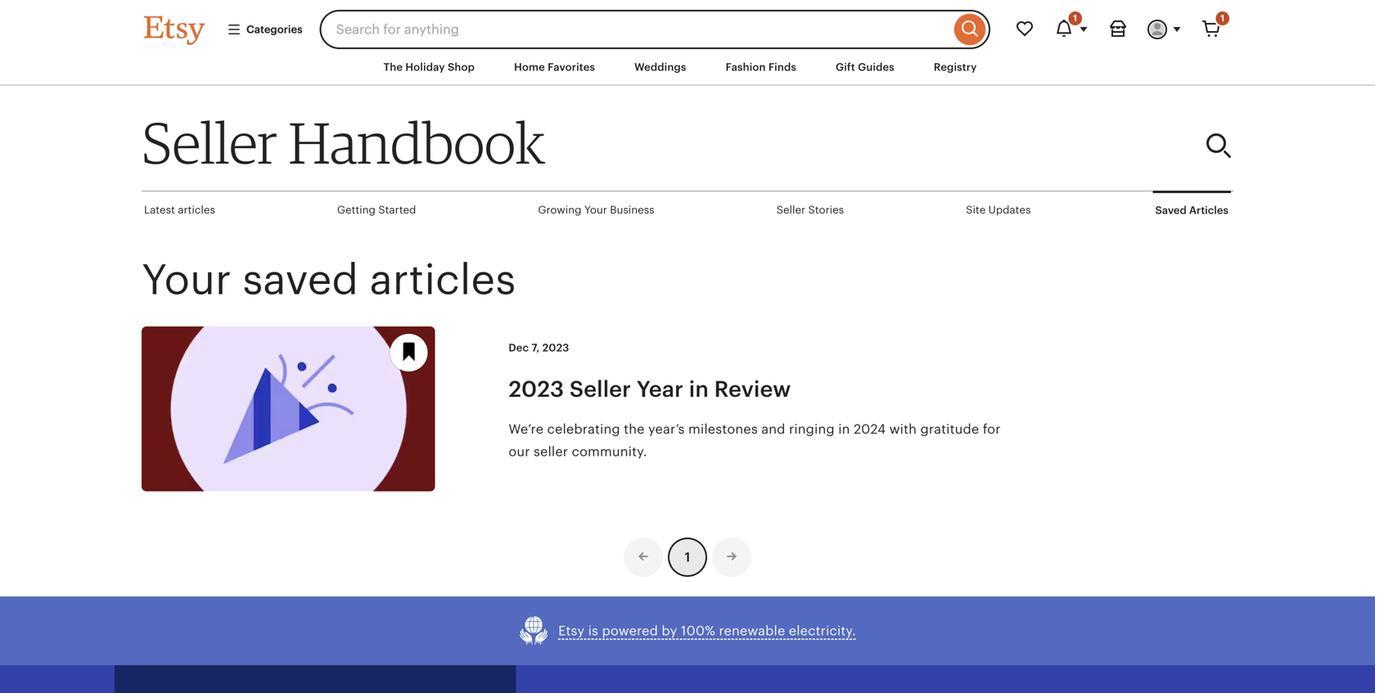 Task type: describe. For each thing, give the bounding box(es) containing it.
and
[[762, 422, 786, 437]]

etsy is powered by 100% renewable electricity. button
[[519, 617, 857, 646]]

gift guides link
[[824, 52, 907, 82]]

seller stories link
[[774, 192, 847, 229]]

the holiday shop link
[[371, 52, 487, 82]]

100%
[[681, 624, 716, 639]]

categories banner
[[115, 0, 1261, 49]]

1 for 1 'link' inside the categories banner
[[1221, 13, 1225, 23]]

2023 seller year in review link
[[509, 375, 1023, 404]]

Search for anything text field
[[320, 10, 951, 49]]

finds
[[769, 61, 797, 73]]

1 link inside categories banner
[[1192, 10, 1232, 49]]

ringing
[[789, 422, 835, 437]]

review
[[715, 377, 791, 402]]

getting started
[[337, 204, 416, 216]]

guides
[[858, 61, 895, 73]]

none search field inside categories banner
[[320, 10, 991, 49]]

celebrating
[[547, 422, 621, 437]]

categories
[[247, 23, 303, 36]]

articles
[[1190, 204, 1229, 217]]

started
[[379, 204, 416, 216]]

seller handbook link
[[142, 108, 910, 177]]

home favorites link
[[502, 52, 608, 82]]

fashion finds link
[[714, 52, 809, 82]]

the
[[624, 422, 645, 437]]

by
[[662, 624, 678, 639]]

home favorites
[[514, 61, 595, 73]]

home
[[514, 61, 545, 73]]

2 vertical spatial seller
[[570, 377, 632, 402]]

registry
[[934, 61, 977, 73]]

we're
[[509, 422, 544, 437]]

site
[[966, 204, 986, 216]]

weddings
[[635, 61, 687, 73]]

2024
[[854, 422, 886, 437]]

growing
[[538, 204, 582, 216]]

latest articles
[[144, 204, 215, 216]]

etsy is powered by 100% renewable electricity.
[[559, 624, 857, 639]]

latest articles link
[[142, 192, 218, 229]]

community.
[[572, 445, 648, 459]]

our
[[509, 445, 530, 459]]

1 vertical spatial 2023
[[509, 377, 564, 402]]

renewable
[[719, 624, 786, 639]]

menu bar containing the holiday shop
[[115, 49, 1261, 86]]

dec
[[509, 342, 529, 354]]

1 horizontal spatial articles
[[370, 256, 516, 304]]

gift guides
[[836, 61, 895, 73]]

site updates link
[[964, 192, 1034, 229]]

getting started link
[[335, 192, 419, 229]]

articles inside latest articles link
[[178, 204, 215, 216]]

fashion finds
[[726, 61, 797, 73]]

footer element
[[516, 666, 1261, 694]]

seller
[[534, 445, 568, 459]]

year
[[637, 377, 684, 402]]

in inside 2023 seller year in review link
[[689, 377, 709, 402]]

in inside we're celebrating the year's milestones and ringing in 2024 with gratitude for our seller community.
[[839, 422, 851, 437]]



Task type: locate. For each thing, give the bounding box(es) containing it.
1 for the bottom 1 'link'
[[685, 550, 691, 565]]

1
[[1074, 13, 1078, 23], [1221, 13, 1225, 23], [685, 550, 691, 565]]

saved articles
[[1156, 204, 1229, 217]]

handbook
[[289, 108, 545, 177]]

1 horizontal spatial 1 link
[[1192, 10, 1232, 49]]

1 vertical spatial articles
[[370, 256, 516, 304]]

1 inside popup button
[[1074, 13, 1078, 23]]

latest
[[144, 204, 175, 216]]

categories button
[[215, 15, 315, 44]]

seller
[[142, 108, 278, 177], [777, 204, 806, 216], [570, 377, 632, 402]]

0 vertical spatial 1 link
[[1192, 10, 1232, 49]]

year's
[[649, 422, 685, 437]]

0 horizontal spatial articles
[[178, 204, 215, 216]]

0 horizontal spatial 1 link
[[668, 538, 708, 577]]

seller up 'celebrating'
[[570, 377, 632, 402]]

fashion
[[726, 61, 766, 73]]

business
[[610, 204, 655, 216]]

your saved articles
[[142, 256, 516, 304]]

articles
[[178, 204, 215, 216], [370, 256, 516, 304]]

2023 seller year in review image
[[142, 327, 435, 492]]

with
[[890, 422, 917, 437]]

None search field
[[320, 10, 991, 49]]

0 horizontal spatial your
[[142, 256, 231, 304]]

updates
[[989, 204, 1031, 216]]

0 vertical spatial 2023
[[543, 342, 570, 354]]

1 vertical spatial seller
[[777, 204, 806, 216]]

seller left stories
[[777, 204, 806, 216]]

0 horizontal spatial in
[[689, 377, 709, 402]]

dec 7, 2023
[[509, 342, 570, 354]]

electricity.
[[789, 624, 857, 639]]

1 button
[[1045, 10, 1099, 49]]

gift
[[836, 61, 856, 73]]

in right year
[[689, 377, 709, 402]]

the holiday shop
[[384, 61, 475, 73]]

0 vertical spatial your
[[585, 204, 608, 216]]

0 vertical spatial articles
[[178, 204, 215, 216]]

2023 right 7,
[[543, 342, 570, 354]]

weddings link
[[623, 52, 699, 82]]

is
[[589, 624, 599, 639]]

in left the 2024 at right bottom
[[839, 422, 851, 437]]

1 horizontal spatial seller
[[570, 377, 632, 402]]

0 horizontal spatial 1
[[685, 550, 691, 565]]

milestones
[[689, 422, 758, 437]]

seller handbook
[[142, 108, 545, 177]]

1 horizontal spatial in
[[839, 422, 851, 437]]

1 link
[[1192, 10, 1232, 49], [668, 538, 708, 577]]

2 horizontal spatial 1
[[1221, 13, 1225, 23]]

in
[[689, 377, 709, 402], [839, 422, 851, 437]]

seller inside 'link'
[[777, 204, 806, 216]]

0 horizontal spatial seller
[[142, 108, 278, 177]]

registry link
[[922, 52, 990, 82]]

your right the growing
[[585, 204, 608, 216]]

shop
[[448, 61, 475, 73]]

getting
[[337, 204, 376, 216]]

saved
[[1156, 204, 1187, 217]]

menu bar
[[115, 49, 1261, 86]]

1 horizontal spatial 1
[[1074, 13, 1078, 23]]

7,
[[532, 342, 540, 354]]

2023
[[543, 342, 570, 354], [509, 377, 564, 402]]

saved articles link
[[1153, 191, 1232, 228]]

seller for seller stories
[[777, 204, 806, 216]]

seller for seller handbook
[[142, 108, 278, 177]]

your down latest articles
[[142, 256, 231, 304]]

1 vertical spatial 1 link
[[668, 538, 708, 577]]

the
[[384, 61, 403, 73]]

seller up latest articles link
[[142, 108, 278, 177]]

2023 up we're
[[509, 377, 564, 402]]

holiday
[[406, 61, 445, 73]]

0 vertical spatial seller
[[142, 108, 278, 177]]

for
[[983, 422, 1001, 437]]

1 vertical spatial your
[[142, 256, 231, 304]]

favorites
[[548, 61, 595, 73]]

2023 seller year in review
[[509, 377, 791, 402]]

0 vertical spatial in
[[689, 377, 709, 402]]

stories
[[809, 204, 844, 216]]

your
[[585, 204, 608, 216], [142, 256, 231, 304]]

growing your business link
[[536, 192, 657, 229]]

saved
[[243, 256, 359, 304]]

gratitude
[[921, 422, 980, 437]]

etsy
[[559, 624, 585, 639]]

growing your business
[[538, 204, 655, 216]]

site updates
[[966, 204, 1031, 216]]

1 horizontal spatial your
[[585, 204, 608, 216]]

powered
[[602, 624, 658, 639]]

seller stories
[[777, 204, 844, 216]]

1 vertical spatial in
[[839, 422, 851, 437]]

2 horizontal spatial seller
[[777, 204, 806, 216]]

we're celebrating the year's milestones and ringing in 2024 with gratitude for our seller community.
[[509, 422, 1001, 459]]



Task type: vqa. For each thing, say whether or not it's contained in the screenshot.
Est. arrival by Dec 15-21
no



